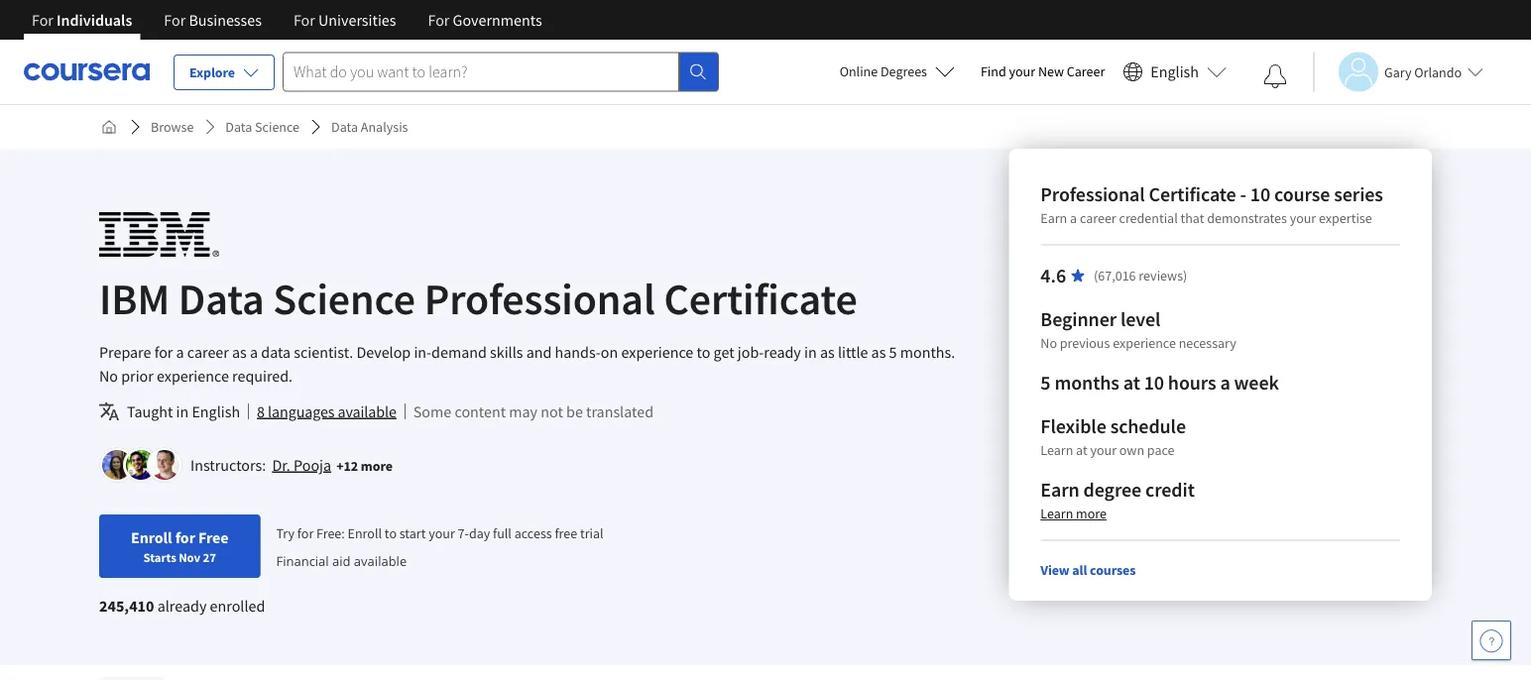 Task type: describe. For each thing, give the bounding box(es) containing it.
1 vertical spatial science
[[273, 271, 416, 326]]

1 horizontal spatial at
[[1124, 371, 1141, 395]]

skills
[[490, 342, 523, 362]]

for for individuals
[[32, 10, 53, 30]]

3 as from the left
[[872, 342, 886, 362]]

taught
[[127, 402, 173, 422]]

available inside button
[[338, 402, 397, 422]]

245,410 already enrolled
[[99, 596, 265, 616]]

pooja
[[294, 455, 331, 475]]

in-
[[414, 342, 432, 362]]

0 horizontal spatial english
[[192, 402, 240, 422]]

day
[[469, 525, 490, 542]]

a inside professional certificate - 10 course series earn a career credential that demonstrates your expertise
[[1071, 209, 1078, 227]]

dr. pooja link
[[272, 455, 331, 475]]

more for pooja
[[361, 457, 393, 475]]

previous
[[1060, 334, 1111, 352]]

0 vertical spatial science
[[255, 118, 300, 136]]

10 for at
[[1145, 371, 1165, 395]]

analysis
[[361, 118, 408, 136]]

+12
[[337, 457, 358, 475]]

to inside try for free: enroll to start your 7-day full access free trial financial aid available
[[385, 525, 397, 542]]

learn inside earn degree credit learn more
[[1041, 505, 1074, 523]]

course
[[1275, 182, 1331, 207]]

not
[[541, 402, 563, 422]]

pace
[[1148, 442, 1175, 459]]

0 horizontal spatial experience
[[157, 366, 229, 386]]

free:
[[317, 525, 345, 542]]

week
[[1235, 371, 1280, 395]]

5 inside "prepare for a career as a data scientist. develop in-demand skills and hands-on experience to get job-ready in as little as 5 months. no prior experience required."
[[890, 342, 897, 362]]

career inside professional certificate - 10 course series earn a career credential that demonstrates your expertise
[[1080, 209, 1117, 227]]

for for governments
[[428, 10, 450, 30]]

degree
[[1084, 478, 1142, 503]]

expertise
[[1320, 209, 1373, 227]]

access
[[515, 525, 552, 542]]

(67,016
[[1094, 267, 1137, 285]]

dr.
[[272, 455, 291, 475]]

find
[[981, 63, 1007, 80]]

view
[[1041, 562, 1070, 579]]

your inside find your new career link
[[1010, 63, 1036, 80]]

ibm
[[99, 271, 170, 326]]

individuals
[[57, 10, 132, 30]]

romeo kienzler image
[[126, 450, 156, 480]]

-
[[1241, 182, 1247, 207]]

2 as from the left
[[820, 342, 835, 362]]

banner navigation
[[16, 0, 558, 40]]

data analysis link
[[324, 109, 416, 145]]

hands-
[[555, 342, 601, 362]]

financial aid available button
[[276, 552, 407, 570]]

1 vertical spatial professional
[[424, 271, 656, 326]]

develop
[[357, 342, 411, 362]]

orlando
[[1415, 63, 1462, 81]]

245,410
[[99, 596, 154, 616]]

enroll inside try for free: enroll to start your 7-day full access free trial financial aid available
[[348, 525, 382, 542]]

(67,016 reviews)
[[1094, 267, 1188, 285]]

english inside "button"
[[1151, 62, 1200, 82]]

new
[[1039, 63, 1065, 80]]

demand
[[432, 342, 487, 362]]

What do you want to learn? text field
[[283, 52, 680, 92]]

for for try
[[298, 525, 314, 542]]

necessary
[[1179, 334, 1237, 352]]

prepare for a career as a data scientist. develop in-demand skills and hands-on experience to get job-ready in as little as 5 months. no prior experience required.
[[99, 342, 956, 386]]

show notifications image
[[1264, 64, 1288, 88]]

languages
[[268, 402, 335, 422]]

get
[[714, 342, 735, 362]]

to inside "prepare for a career as a data scientist. develop in-demand skills and hands-on experience to get job-ready in as little as 5 months. no prior experience required."
[[697, 342, 711, 362]]

data
[[261, 342, 291, 362]]

8 languages available button
[[257, 400, 397, 424]]

all
[[1073, 562, 1088, 579]]

english button
[[1116, 40, 1235, 104]]

view all courses link
[[1041, 562, 1136, 579]]

on
[[601, 342, 618, 362]]

job-
[[738, 342, 764, 362]]

data science link
[[218, 109, 308, 145]]

7-
[[458, 525, 469, 542]]

required.
[[232, 366, 293, 386]]

at inside flexible schedule learn at your own pace
[[1077, 442, 1088, 459]]

1 vertical spatial certificate
[[664, 271, 858, 326]]

5 months at 10 hours a week
[[1041, 371, 1280, 395]]

content
[[455, 402, 506, 422]]

1 horizontal spatial experience
[[622, 342, 694, 362]]

aid
[[332, 552, 351, 570]]

flexible schedule learn at your own pace
[[1041, 414, 1187, 459]]

enrolled
[[210, 596, 265, 616]]

gary
[[1385, 63, 1412, 81]]

ibm data science professional certificate
[[99, 271, 858, 326]]

gary orlando button
[[1314, 52, 1484, 92]]

full
[[493, 525, 512, 542]]

some content may not be translated
[[414, 402, 654, 422]]

career
[[1067, 63, 1106, 80]]

earn inside professional certificate - 10 course series earn a career credential that demonstrates your expertise
[[1041, 209, 1068, 227]]

months.
[[901, 342, 956, 362]]

level
[[1121, 307, 1161, 332]]

and
[[527, 342, 552, 362]]

little
[[838, 342, 869, 362]]

professional certificate - 10 course series earn a career credential that demonstrates your expertise
[[1041, 182, 1384, 227]]

data science
[[226, 118, 300, 136]]

for governments
[[428, 10, 542, 30]]

available inside try for free: enroll to start your 7-day full access free trial financial aid available
[[354, 552, 407, 570]]

4.6
[[1041, 263, 1067, 288]]

online degrees button
[[824, 50, 971, 93]]

+12 more button
[[337, 456, 393, 476]]

financial
[[276, 552, 329, 570]]

your inside professional certificate - 10 course series earn a career credential that demonstrates your expertise
[[1290, 209, 1317, 227]]

for for businesses
[[164, 10, 186, 30]]

nov
[[179, 550, 200, 566]]



Task type: locate. For each thing, give the bounding box(es) containing it.
1 vertical spatial learn
[[1041, 505, 1074, 523]]

1 horizontal spatial in
[[805, 342, 817, 362]]

3 for from the left
[[294, 10, 315, 30]]

experience inside beginner level no previous experience necessary
[[1113, 334, 1177, 352]]

available
[[338, 402, 397, 422], [354, 552, 407, 570]]

for for universities
[[294, 10, 315, 30]]

professional
[[1041, 182, 1146, 207], [424, 271, 656, 326]]

certificate inside professional certificate - 10 course series earn a career credential that demonstrates your expertise
[[1149, 182, 1237, 207]]

0 horizontal spatial to
[[385, 525, 397, 542]]

dr. pooja image
[[102, 450, 132, 480]]

free
[[555, 525, 578, 542]]

science down explore "popup button"
[[255, 118, 300, 136]]

science
[[255, 118, 300, 136], [273, 271, 416, 326]]

1 vertical spatial more
[[1077, 505, 1107, 523]]

translated
[[586, 402, 654, 422]]

1 vertical spatial in
[[176, 402, 189, 422]]

1 vertical spatial 5
[[1041, 371, 1051, 395]]

learn up view
[[1041, 505, 1074, 523]]

1 horizontal spatial to
[[697, 342, 711, 362]]

1 vertical spatial available
[[354, 552, 407, 570]]

27
[[203, 550, 216, 566]]

no inside "prepare for a career as a data scientist. develop in-demand skills and hands-on experience to get job-ready in as little as 5 months. no prior experience required."
[[99, 366, 118, 386]]

ibm image
[[99, 212, 219, 257]]

no
[[1041, 334, 1058, 352], [99, 366, 118, 386]]

0 horizontal spatial more
[[361, 457, 393, 475]]

universities
[[319, 10, 396, 30]]

4 for from the left
[[428, 10, 450, 30]]

0 vertical spatial 5
[[890, 342, 897, 362]]

a left data
[[250, 342, 258, 362]]

1 vertical spatial 10
[[1145, 371, 1165, 395]]

a left credential
[[1071, 209, 1078, 227]]

0 horizontal spatial certificate
[[664, 271, 858, 326]]

learn more link
[[1041, 505, 1107, 523]]

1 earn from the top
[[1041, 209, 1068, 227]]

in
[[805, 342, 817, 362], [176, 402, 189, 422]]

for left the universities on the left of the page
[[294, 10, 315, 30]]

for universities
[[294, 10, 396, 30]]

as right the little
[[872, 342, 886, 362]]

your left 7- in the left of the page
[[429, 525, 455, 542]]

taught in english
[[127, 402, 240, 422]]

0 vertical spatial more
[[361, 457, 393, 475]]

coursera image
[[24, 56, 150, 88]]

credit
[[1146, 478, 1195, 503]]

online degrees
[[840, 63, 928, 80]]

no left the previous
[[1041, 334, 1058, 352]]

try
[[276, 525, 295, 542]]

joseph santarcangelo image
[[150, 450, 180, 480]]

english right career on the right of the page
[[1151, 62, 1200, 82]]

1 learn from the top
[[1041, 442, 1074, 459]]

own
[[1120, 442, 1145, 459]]

1 for from the left
[[32, 10, 53, 30]]

schedule
[[1111, 414, 1187, 439]]

1 horizontal spatial career
[[1080, 209, 1117, 227]]

10 left hours
[[1145, 371, 1165, 395]]

0 vertical spatial learn
[[1041, 442, 1074, 459]]

instructors: dr. pooja +12 more
[[190, 455, 393, 475]]

None search field
[[283, 52, 719, 92]]

0 vertical spatial professional
[[1041, 182, 1146, 207]]

instructors:
[[190, 455, 266, 475]]

more
[[361, 457, 393, 475], [1077, 505, 1107, 523]]

data left analysis
[[331, 118, 358, 136]]

as
[[232, 342, 247, 362], [820, 342, 835, 362], [872, 342, 886, 362]]

credential
[[1120, 209, 1178, 227]]

0 horizontal spatial as
[[232, 342, 247, 362]]

as up required.
[[232, 342, 247, 362]]

10 for -
[[1251, 182, 1271, 207]]

10 inside professional certificate - 10 course series earn a career credential that demonstrates your expertise
[[1251, 182, 1271, 207]]

available right aid
[[354, 552, 407, 570]]

a right prepare
[[176, 342, 184, 362]]

in right ready
[[805, 342, 817, 362]]

for individuals
[[32, 10, 132, 30]]

months
[[1055, 371, 1120, 395]]

home image
[[101, 119, 117, 135]]

already
[[157, 596, 207, 616]]

for inside "prepare for a career as a data scientist. develop in-demand skills and hands-on experience to get job-ready in as little as 5 months. no prior experience required."
[[154, 342, 173, 362]]

0 horizontal spatial career
[[187, 342, 229, 362]]

1 horizontal spatial english
[[1151, 62, 1200, 82]]

your down 'course'
[[1290, 209, 1317, 227]]

browse
[[151, 118, 194, 136]]

beginner
[[1041, 307, 1117, 332]]

1 as from the left
[[232, 342, 247, 362]]

for right prepare
[[154, 342, 173, 362]]

1 horizontal spatial no
[[1041, 334, 1058, 352]]

view all courses
[[1041, 562, 1136, 579]]

0 horizontal spatial in
[[176, 402, 189, 422]]

that
[[1181, 209, 1205, 227]]

series
[[1335, 182, 1384, 207]]

degrees
[[881, 63, 928, 80]]

data for data science
[[226, 118, 252, 136]]

0 vertical spatial to
[[697, 342, 711, 362]]

professional up and
[[424, 271, 656, 326]]

0 horizontal spatial 5
[[890, 342, 897, 362]]

to
[[697, 342, 711, 362], [385, 525, 397, 542]]

1 horizontal spatial 5
[[1041, 371, 1051, 395]]

1 horizontal spatial 10
[[1251, 182, 1271, 207]]

for left businesses
[[164, 10, 186, 30]]

some
[[414, 402, 452, 422]]

0 vertical spatial certificate
[[1149, 182, 1237, 207]]

english left the 8
[[192, 402, 240, 422]]

0 vertical spatial at
[[1124, 371, 1141, 395]]

earn up 4.6
[[1041, 209, 1068, 227]]

beginner level no previous experience necessary
[[1041, 307, 1237, 352]]

10 right -
[[1251, 182, 1271, 207]]

1 horizontal spatial as
[[820, 342, 835, 362]]

start
[[400, 525, 426, 542]]

for for enroll
[[175, 528, 195, 548]]

at right "months"
[[1124, 371, 1141, 395]]

for left individuals
[[32, 10, 53, 30]]

find your new career
[[981, 63, 1106, 80]]

your right find
[[1010, 63, 1036, 80]]

data up data
[[178, 271, 265, 326]]

in inside "prepare for a career as a data scientist. develop in-demand skills and hands-on experience to get job-ready in as little as 5 months. no prior experience required."
[[805, 342, 817, 362]]

8
[[257, 402, 265, 422]]

0 vertical spatial career
[[1080, 209, 1117, 227]]

certificate up 'that'
[[1149, 182, 1237, 207]]

career left credential
[[1080, 209, 1117, 227]]

2 horizontal spatial for
[[298, 525, 314, 542]]

data
[[226, 118, 252, 136], [331, 118, 358, 136], [178, 271, 265, 326]]

enroll inside enroll for free starts nov 27
[[131, 528, 172, 548]]

learn down flexible
[[1041, 442, 1074, 459]]

browse link
[[143, 109, 202, 145]]

flexible
[[1041, 414, 1107, 439]]

more inside earn degree credit learn more
[[1077, 505, 1107, 523]]

2 for from the left
[[164, 10, 186, 30]]

prior
[[121, 366, 154, 386]]

ready
[[764, 342, 802, 362]]

for up nov at the bottom left
[[175, 528, 195, 548]]

a left week
[[1221, 371, 1231, 395]]

1 horizontal spatial more
[[1077, 505, 1107, 523]]

learn inside flexible schedule learn at your own pace
[[1041, 442, 1074, 459]]

1 vertical spatial english
[[192, 402, 240, 422]]

2 earn from the top
[[1041, 478, 1080, 503]]

1 horizontal spatial professional
[[1041, 182, 1146, 207]]

earn up learn more link
[[1041, 478, 1080, 503]]

no inside beginner level no previous experience necessary
[[1041, 334, 1058, 352]]

1 vertical spatial no
[[99, 366, 118, 386]]

1 vertical spatial earn
[[1041, 478, 1080, 503]]

for for prepare
[[154, 342, 173, 362]]

find your new career link
[[971, 60, 1116, 84]]

1 vertical spatial at
[[1077, 442, 1088, 459]]

8 languages available
[[257, 402, 397, 422]]

0 vertical spatial earn
[[1041, 209, 1068, 227]]

for businesses
[[164, 10, 262, 30]]

0 vertical spatial no
[[1041, 334, 1058, 352]]

your left own
[[1091, 442, 1117, 459]]

experience down level
[[1113, 334, 1177, 352]]

for right try
[[298, 525, 314, 542]]

for left governments
[[428, 10, 450, 30]]

professional up credential
[[1041, 182, 1146, 207]]

data analysis
[[331, 118, 408, 136]]

1 vertical spatial career
[[187, 342, 229, 362]]

data down explore "popup button"
[[226, 118, 252, 136]]

certificate up job-
[[664, 271, 858, 326]]

help center image
[[1480, 629, 1504, 653]]

more right +12 at the bottom
[[361, 457, 393, 475]]

enroll up starts
[[131, 528, 172, 548]]

demonstrates
[[1208, 209, 1288, 227]]

more for credit
[[1077, 505, 1107, 523]]

0 horizontal spatial at
[[1077, 442, 1088, 459]]

starts
[[143, 550, 176, 566]]

for inside try for free: enroll to start your 7-day full access free trial financial aid available
[[298, 525, 314, 542]]

learn
[[1041, 442, 1074, 459], [1041, 505, 1074, 523]]

5 left "months"
[[1041, 371, 1051, 395]]

to left get
[[697, 342, 711, 362]]

to left "start"
[[385, 525, 397, 542]]

experience right the on
[[622, 342, 694, 362]]

1 vertical spatial to
[[385, 525, 397, 542]]

your inside flexible schedule learn at your own pace
[[1091, 442, 1117, 459]]

5 left months.
[[890, 342, 897, 362]]

0 horizontal spatial for
[[154, 342, 173, 362]]

0 vertical spatial 10
[[1251, 182, 1271, 207]]

enroll right free:
[[348, 525, 382, 542]]

data for data analysis
[[331, 118, 358, 136]]

no left prior
[[99, 366, 118, 386]]

science up scientist.
[[273, 271, 416, 326]]

2 horizontal spatial as
[[872, 342, 886, 362]]

reviews)
[[1139, 267, 1188, 285]]

professional inside professional certificate - 10 course series earn a career credential that demonstrates your expertise
[[1041, 182, 1146, 207]]

courses
[[1090, 562, 1136, 579]]

earn
[[1041, 209, 1068, 227], [1041, 478, 1080, 503]]

at down flexible
[[1077, 442, 1088, 459]]

hours
[[1169, 371, 1217, 395]]

your inside try for free: enroll to start your 7-day full access free trial financial aid available
[[429, 525, 455, 542]]

career
[[1080, 209, 1117, 227], [187, 342, 229, 362]]

more down degree in the bottom of the page
[[1077, 505, 1107, 523]]

career up taught in english at left bottom
[[187, 342, 229, 362]]

1 horizontal spatial for
[[175, 528, 195, 548]]

enroll for free starts nov 27
[[131, 528, 229, 566]]

career inside "prepare for a career as a data scientist. develop in-demand skills and hands-on experience to get job-ready in as little as 5 months. no prior experience required."
[[187, 342, 229, 362]]

earn inside earn degree credit learn more
[[1041, 478, 1080, 503]]

at
[[1124, 371, 1141, 395], [1077, 442, 1088, 459]]

be
[[567, 402, 583, 422]]

0 vertical spatial available
[[338, 402, 397, 422]]

for inside enroll for free starts nov 27
[[175, 528, 195, 548]]

2 learn from the top
[[1041, 505, 1074, 523]]

0 horizontal spatial 10
[[1145, 371, 1165, 395]]

try for free: enroll to start your 7-day full access free trial financial aid available
[[276, 525, 604, 570]]

0 vertical spatial in
[[805, 342, 817, 362]]

experience up taught in english at left bottom
[[157, 366, 229, 386]]

more inside instructors: dr. pooja +12 more
[[361, 457, 393, 475]]

1 horizontal spatial enroll
[[348, 525, 382, 542]]

10
[[1251, 182, 1271, 207], [1145, 371, 1165, 395]]

businesses
[[189, 10, 262, 30]]

0 horizontal spatial no
[[99, 366, 118, 386]]

as left the little
[[820, 342, 835, 362]]

0 vertical spatial english
[[1151, 62, 1200, 82]]

prepare
[[99, 342, 151, 362]]

0 horizontal spatial professional
[[424, 271, 656, 326]]

1 horizontal spatial certificate
[[1149, 182, 1237, 207]]

in right taught
[[176, 402, 189, 422]]

0 horizontal spatial enroll
[[131, 528, 172, 548]]

available up +12 more button
[[338, 402, 397, 422]]

explore button
[[174, 55, 275, 90]]

5
[[890, 342, 897, 362], [1041, 371, 1051, 395]]

2 horizontal spatial experience
[[1113, 334, 1177, 352]]



Task type: vqa. For each thing, say whether or not it's contained in the screenshot.
data
yes



